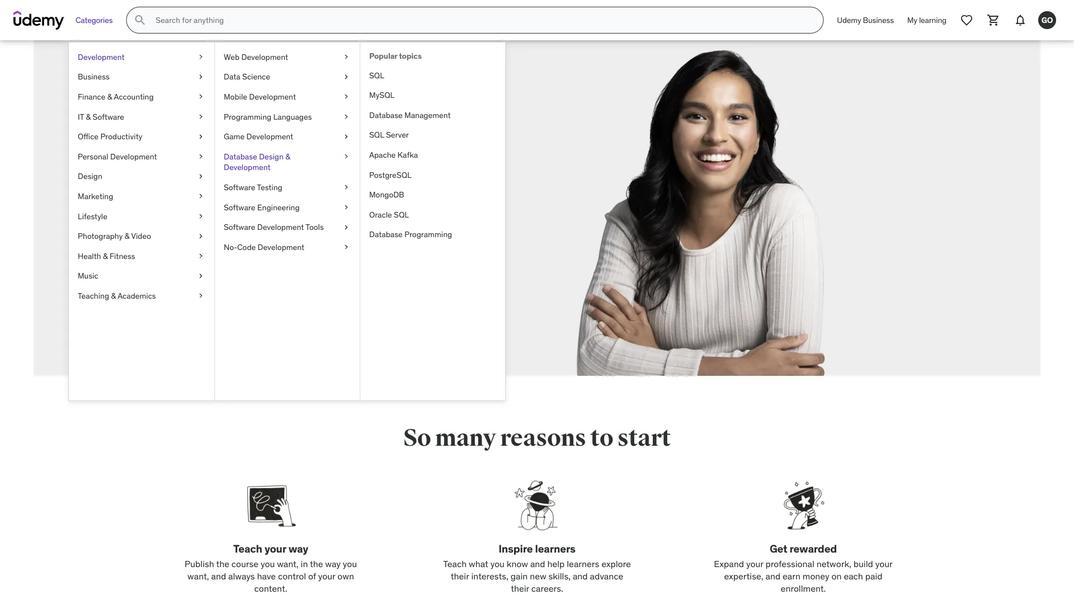 Task type: locate. For each thing, give the bounding box(es) containing it.
xsmall image for office productivity
[[196, 131, 205, 142]]

get rewarded expand your professional network, build your expertise, and earn money on each paid enrollment.
[[714, 542, 893, 595]]

own right the of
[[338, 571, 354, 582]]

you up interests,
[[491, 558, 505, 570]]

0 vertical spatial teach
[[233, 542, 262, 556]]

gain
[[511, 571, 528, 582]]

want, up control
[[277, 558, 299, 570]]

1 horizontal spatial business
[[863, 15, 894, 25]]

1 horizontal spatial the
[[310, 558, 323, 570]]

1 you from the left
[[261, 558, 275, 570]]

& inside it & software link
[[86, 112, 91, 122]]

1 vertical spatial way
[[325, 558, 341, 570]]

web development link
[[215, 47, 360, 67]]

development down engineering
[[257, 222, 304, 232]]

way up 'in'
[[289, 542, 308, 556]]

& right teaching
[[111, 291, 116, 301]]

xsmall image left game
[[196, 131, 205, 142]]

& right finance
[[107, 92, 112, 102]]

topics
[[399, 51, 422, 61]]

1 horizontal spatial programming
[[405, 229, 452, 240]]

xsmall image for software testing
[[342, 182, 351, 193]]

programming
[[224, 112, 271, 122], [405, 229, 452, 240]]

business inside business link
[[78, 72, 110, 82]]

personal
[[78, 151, 108, 161]]

the left course
[[216, 558, 229, 570]]

wishlist image
[[960, 13, 974, 27]]

careers.
[[531, 583, 563, 595]]

your up have
[[265, 542, 286, 556]]

1 vertical spatial design
[[78, 171, 102, 181]]

0 horizontal spatial you
[[261, 558, 275, 570]]

xsmall image inside music link
[[196, 271, 205, 282]]

no-code development
[[224, 242, 304, 252]]

web
[[224, 52, 240, 62]]

& inside health & fitness link
[[103, 251, 108, 261]]

design down personal
[[78, 171, 102, 181]]

own inside come teach with us become an instructor and change lives — including your own
[[302, 224, 322, 237]]

programming up 'game development'
[[224, 112, 271, 122]]

0 horizontal spatial business
[[78, 72, 110, 82]]

software down software testing
[[224, 202, 255, 212]]

you up have
[[261, 558, 275, 570]]

software engineering link
[[215, 197, 360, 217]]

xsmall image for finance & accounting
[[196, 91, 205, 102]]

sql
[[369, 70, 384, 80], [369, 130, 384, 140], [394, 210, 409, 220]]

learning
[[919, 15, 947, 25]]

skills,
[[549, 571, 571, 582]]

0 vertical spatial programming
[[224, 112, 271, 122]]

xsmall image inside web development link
[[342, 51, 351, 62]]

the right 'in'
[[310, 558, 323, 570]]

xsmall image for business
[[196, 71, 205, 82]]

server
[[386, 130, 409, 140]]

sql right oracle
[[394, 210, 409, 220]]

xsmall image up with
[[196, 151, 205, 162]]

xsmall image inside it & software link
[[196, 111, 205, 122]]

photography
[[78, 231, 123, 241]]

xsmall image for game development
[[342, 131, 351, 142]]

0 vertical spatial own
[[302, 224, 322, 237]]

xsmall image inside game development link
[[342, 131, 351, 142]]

tools
[[306, 222, 324, 232]]

1 horizontal spatial way
[[325, 558, 341, 570]]

sql server
[[369, 130, 409, 140]]

1 horizontal spatial teach
[[443, 558, 467, 570]]

and left the change
[[303, 209, 320, 222]]

& inside finance & accounting link
[[107, 92, 112, 102]]

xsmall image left popular at the top left of the page
[[342, 51, 351, 62]]

0 horizontal spatial their
[[451, 571, 469, 582]]

xsmall image
[[342, 51, 351, 62], [196, 111, 205, 122], [342, 111, 351, 122], [196, 131, 205, 142], [196, 151, 205, 162], [342, 151, 351, 162], [196, 171, 205, 182], [342, 182, 351, 193], [342, 202, 351, 213], [196, 211, 205, 222], [342, 222, 351, 233], [196, 271, 205, 282]]

0 horizontal spatial want,
[[188, 571, 209, 582]]

xsmall image for design
[[196, 171, 205, 182]]

development inside no-code development link
[[258, 242, 304, 252]]

development inside mobile development link
[[249, 92, 296, 102]]

database inside the database design & development
[[224, 151, 257, 161]]

sql down popular at the top left of the page
[[369, 70, 384, 80]]

build
[[854, 558, 873, 570]]

xsmall image up the change
[[342, 182, 351, 193]]

business
[[863, 15, 894, 25], [78, 72, 110, 82]]

development up science
[[241, 52, 288, 62]]

1 vertical spatial database
[[224, 151, 257, 161]]

help
[[548, 558, 565, 570]]

categories button
[[69, 7, 119, 34]]

& for academics
[[111, 291, 116, 301]]

0 horizontal spatial own
[[302, 224, 322, 237]]

xsmall image inside "programming languages" link
[[342, 111, 351, 122]]

my learning
[[908, 15, 947, 25]]

—
[[222, 224, 231, 237]]

music
[[78, 271, 98, 281]]

an
[[240, 209, 252, 222]]

learners up the help
[[535, 542, 576, 556]]

& inside the database design & development
[[286, 151, 290, 161]]

xsmall image inside "development" link
[[196, 51, 205, 62]]

learners up skills,
[[567, 558, 599, 570]]

development down the programming languages
[[247, 131, 293, 142]]

design inside the database design & development
[[259, 151, 284, 161]]

your up paid
[[876, 558, 893, 570]]

of
[[308, 571, 316, 582]]

business right 'udemy' at top
[[863, 15, 894, 25]]

1 vertical spatial business
[[78, 72, 110, 82]]

marketing link
[[69, 186, 214, 206]]

0 vertical spatial design
[[259, 151, 284, 161]]

database design & development
[[224, 151, 290, 172]]

software testing link
[[215, 177, 360, 197]]

development inside personal development link
[[110, 151, 157, 161]]

xsmall image inside 'software development tools' link
[[342, 222, 351, 233]]

xsmall image inside data science link
[[342, 71, 351, 82]]

xsmall image inside database design & development link
[[342, 151, 351, 162]]

my learning link
[[901, 7, 954, 34]]

software up the an
[[224, 182, 255, 192]]

and
[[303, 209, 320, 222], [530, 558, 545, 570], [211, 571, 226, 582], [573, 571, 588, 582], [766, 571, 781, 582]]

xsmall image up become
[[196, 171, 205, 182]]

& right it
[[86, 112, 91, 122]]

0 vertical spatial learners
[[535, 542, 576, 556]]

database down oracle sql
[[369, 229, 403, 240]]

teaching
[[78, 291, 109, 301]]

xsmall image left oracle
[[342, 202, 351, 213]]

photography & video
[[78, 231, 151, 241]]

know
[[507, 558, 528, 570]]

postgresql link
[[360, 165, 505, 185]]

software development tools
[[224, 222, 324, 232]]

video
[[131, 231, 151, 241]]

apache
[[369, 150, 396, 160]]

software up code
[[224, 222, 255, 232]]

2 the from the left
[[310, 558, 323, 570]]

xsmall image left apache on the top
[[342, 151, 351, 162]]

development down 'software development tools' link
[[258, 242, 304, 252]]

database management link
[[360, 105, 505, 125]]

1 vertical spatial sql
[[369, 130, 384, 140]]

notifications image
[[1014, 13, 1027, 27]]

development down office productivity link
[[110, 151, 157, 161]]

development up the programming languages
[[249, 92, 296, 102]]

interests,
[[471, 571, 509, 582]]

software for software testing
[[224, 182, 255, 192]]

their down gain
[[511, 583, 529, 595]]

& inside photography & video link
[[125, 231, 129, 241]]

design down 'game development'
[[259, 151, 284, 161]]

xsmall image inside personal development link
[[196, 151, 205, 162]]

2 horizontal spatial you
[[491, 558, 505, 570]]

their down the what
[[451, 571, 469, 582]]

0 vertical spatial database
[[369, 110, 403, 120]]

it & software link
[[69, 107, 214, 127]]

& right health
[[103, 251, 108, 261]]

1 horizontal spatial own
[[338, 571, 354, 582]]

& for accounting
[[107, 92, 112, 102]]

you
[[261, 558, 275, 570], [343, 558, 357, 570], [491, 558, 505, 570]]

business up finance
[[78, 72, 110, 82]]

own down software engineering link
[[302, 224, 322, 237]]

your down instructor on the left of the page
[[279, 224, 300, 237]]

database up sql server in the left top of the page
[[369, 110, 403, 120]]

xsmall image for database design & development
[[342, 151, 351, 162]]

xsmall image up come
[[196, 111, 205, 122]]

marketing
[[78, 191, 113, 201]]

xsmall image inside no-code development link
[[342, 242, 351, 253]]

design link
[[69, 167, 214, 186]]

1 horizontal spatial want,
[[277, 558, 299, 570]]

xsmall image inside health & fitness link
[[196, 251, 205, 262]]

so many reasons to start
[[403, 424, 671, 453]]

your
[[279, 224, 300, 237], [265, 542, 286, 556], [746, 558, 764, 570], [876, 558, 893, 570], [318, 571, 335, 582]]

programming down "oracle sql" link
[[405, 229, 452, 240]]

way right 'in'
[[325, 558, 341, 570]]

business link
[[69, 67, 214, 87]]

health & fitness
[[78, 251, 135, 261]]

0 horizontal spatial the
[[216, 558, 229, 570]]

xsmall image inside business link
[[196, 71, 205, 82]]

& inside teaching & academics link
[[111, 291, 116, 301]]

own inside teach your way publish the course you want, in the way you want, and always have control of your own content.
[[338, 571, 354, 582]]

database down game
[[224, 151, 257, 161]]

xsmall image inside finance & accounting link
[[196, 91, 205, 102]]

development down categories dropdown button
[[78, 52, 125, 62]]

2 vertical spatial database
[[369, 229, 403, 240]]

shopping cart with 0 items image
[[987, 13, 1001, 27]]

xsmall image inside marketing link
[[196, 191, 205, 202]]

lifestyle link
[[69, 206, 214, 226]]

&
[[107, 92, 112, 102], [86, 112, 91, 122], [286, 151, 290, 161], [125, 231, 129, 241], [103, 251, 108, 261], [111, 291, 116, 301]]

1 horizontal spatial design
[[259, 151, 284, 161]]

xsmall image inside teaching & academics link
[[196, 290, 205, 301]]

office
[[78, 131, 98, 142]]

xsmall image inside design link
[[196, 171, 205, 182]]

and left "always"
[[211, 571, 226, 582]]

1 vertical spatial their
[[511, 583, 529, 595]]

0 vertical spatial their
[[451, 571, 469, 582]]

xsmall image inside lifestyle link
[[196, 211, 205, 222]]

office productivity
[[78, 131, 142, 142]]

want, down publish
[[188, 571, 209, 582]]

development up software testing
[[224, 162, 271, 172]]

you right 'in'
[[343, 558, 357, 570]]

rewarded
[[790, 542, 837, 556]]

categories
[[76, 15, 113, 25]]

xsmall image for health & fitness
[[196, 251, 205, 262]]

in
[[301, 558, 308, 570]]

xsmall image inside office productivity link
[[196, 131, 205, 142]]

xsmall image inside mobile development link
[[342, 91, 351, 102]]

xsmall image for photography & video
[[196, 231, 205, 242]]

teach left the what
[[443, 558, 467, 570]]

software development tools link
[[215, 217, 360, 237]]

1 vertical spatial own
[[338, 571, 354, 582]]

xsmall image up teach
[[342, 111, 351, 122]]

& down game development link
[[286, 151, 290, 161]]

learners
[[535, 542, 576, 556], [567, 558, 599, 570]]

0 vertical spatial sql
[[369, 70, 384, 80]]

xsmall image inside the software testing link
[[342, 182, 351, 193]]

& left video
[[125, 231, 129, 241]]

mobile development
[[224, 92, 296, 102]]

and right skills,
[[573, 571, 588, 582]]

kafka
[[398, 150, 418, 160]]

1 vertical spatial teach
[[443, 558, 467, 570]]

teach up course
[[233, 542, 262, 556]]

xsmall image inside software engineering link
[[342, 202, 351, 213]]

their
[[451, 571, 469, 582], [511, 583, 529, 595]]

and left earn
[[766, 571, 781, 582]]

management
[[405, 110, 451, 120]]

xsmall image up lives
[[196, 211, 205, 222]]

development inside "development" link
[[78, 52, 125, 62]]

0 horizontal spatial design
[[78, 171, 102, 181]]

0 vertical spatial business
[[863, 15, 894, 25]]

xsmall image down lives
[[196, 271, 205, 282]]

reasons
[[500, 424, 586, 453]]

0 horizontal spatial teach
[[233, 542, 262, 556]]

the
[[216, 558, 229, 570], [310, 558, 323, 570]]

start
[[618, 424, 671, 453]]

and inside teach your way publish the course you want, in the way you want, and always have control of your own content.
[[211, 571, 226, 582]]

0 horizontal spatial programming
[[224, 112, 271, 122]]

xsmall image for software engineering
[[342, 202, 351, 213]]

teach your way publish the course you want, in the way you want, and always have control of your own content.
[[185, 542, 357, 595]]

0 vertical spatial way
[[289, 542, 308, 556]]

3 you from the left
[[491, 558, 505, 570]]

mysql
[[369, 90, 395, 100]]

xsmall image for no-code development
[[342, 242, 351, 253]]

own
[[302, 224, 322, 237], [338, 571, 354, 582]]

apache kafka link
[[360, 145, 505, 165]]

xsmall image right tools
[[342, 222, 351, 233]]

game development
[[224, 131, 293, 142]]

xsmall image
[[196, 51, 205, 62], [196, 71, 205, 82], [342, 71, 351, 82], [196, 91, 205, 102], [342, 91, 351, 102], [342, 131, 351, 142], [196, 191, 205, 202], [196, 231, 205, 242], [342, 242, 351, 253], [196, 251, 205, 262], [196, 290, 205, 301]]

sql up apache on the top
[[369, 130, 384, 140]]

database design & development element
[[360, 43, 505, 401]]

2 vertical spatial sql
[[394, 210, 409, 220]]

software for software engineering
[[224, 202, 255, 212]]

xsmall image inside photography & video link
[[196, 231, 205, 242]]

1 horizontal spatial you
[[343, 558, 357, 570]]

1 vertical spatial programming
[[405, 229, 452, 240]]



Task type: vqa. For each thing, say whether or not it's contained in the screenshot.
xsmall image associated with Software Engineering
yes



Task type: describe. For each thing, give the bounding box(es) containing it.
software for software development tools
[[224, 222, 255, 232]]

xsmall image for software development tools
[[342, 222, 351, 233]]

development inside web development link
[[241, 52, 288, 62]]

new
[[530, 571, 546, 582]]

instructor
[[254, 209, 300, 222]]

change
[[323, 209, 358, 222]]

photography & video link
[[69, 226, 214, 246]]

course
[[232, 558, 259, 570]]

finance & accounting link
[[69, 87, 214, 107]]

database programming
[[369, 229, 452, 240]]

1 horizontal spatial their
[[511, 583, 529, 595]]

come teach with us become an instructor and change lives — including your own
[[198, 140, 358, 237]]

programming languages
[[224, 112, 312, 122]]

it
[[78, 112, 84, 122]]

and up new
[[530, 558, 545, 570]]

udemy image
[[13, 11, 64, 30]]

your inside come teach with us become an instructor and change lives — including your own
[[279, 224, 300, 237]]

with
[[198, 171, 257, 206]]

database design & development link
[[215, 147, 360, 177]]

personal development link
[[69, 147, 214, 167]]

oracle sql
[[369, 210, 409, 220]]

1 vertical spatial want,
[[188, 571, 209, 582]]

expertise,
[[724, 571, 764, 582]]

submit search image
[[133, 13, 147, 27]]

sql server link
[[360, 125, 505, 145]]

udemy business link
[[831, 7, 901, 34]]

& for fitness
[[103, 251, 108, 261]]

software engineering
[[224, 202, 300, 212]]

xsmall image for music
[[196, 271, 205, 282]]

1 the from the left
[[216, 558, 229, 570]]

mobile
[[224, 92, 247, 102]]

inspire learners teach what you know and help learners explore their interests, gain new skills, and advance their careers.
[[443, 542, 631, 595]]

data science
[[224, 72, 270, 82]]

your up the "expertise,"
[[746, 558, 764, 570]]

database for database management
[[369, 110, 403, 120]]

science
[[242, 72, 270, 82]]

xsmall image for teaching & academics
[[196, 290, 205, 301]]

development inside the database design & development
[[224, 162, 271, 172]]

come
[[198, 140, 275, 175]]

xsmall image for mobile development
[[342, 91, 351, 102]]

sql link
[[360, 65, 505, 85]]

and inside get rewarded expand your professional network, build your expertise, and earn money on each paid enrollment.
[[766, 571, 781, 582]]

development inside 'software development tools' link
[[257, 222, 304, 232]]

software up office productivity
[[93, 112, 124, 122]]

have
[[257, 571, 276, 582]]

teach inside the 'inspire learners teach what you know and help learners explore their interests, gain new skills, and advance their careers.'
[[443, 558, 467, 570]]

money
[[803, 571, 830, 582]]

xsmall image for programming languages
[[342, 111, 351, 122]]

2 you from the left
[[343, 558, 357, 570]]

development link
[[69, 47, 214, 67]]

your right the of
[[318, 571, 335, 582]]

programming inside database design & development element
[[405, 229, 452, 240]]

advance
[[590, 571, 623, 582]]

xsmall image for web development
[[342, 51, 351, 62]]

development inside game development link
[[247, 131, 293, 142]]

inspire
[[499, 542, 533, 556]]

become
[[198, 209, 238, 222]]

paid
[[865, 571, 883, 582]]

expand
[[714, 558, 744, 570]]

health & fitness link
[[69, 246, 214, 266]]

xsmall image for data science
[[342, 71, 351, 82]]

sql for sql server
[[369, 130, 384, 140]]

languages
[[273, 112, 312, 122]]

testing
[[257, 182, 282, 192]]

database for database programming
[[369, 229, 403, 240]]

earn
[[783, 571, 801, 582]]

explore
[[602, 558, 631, 570]]

it & software
[[78, 112, 124, 122]]

xsmall image for it & software
[[196, 111, 205, 122]]

office productivity link
[[69, 127, 214, 147]]

& for software
[[86, 112, 91, 122]]

enrollment.
[[781, 583, 826, 595]]

my
[[908, 15, 918, 25]]

on
[[832, 571, 842, 582]]

academics
[[118, 291, 156, 301]]

game
[[224, 131, 245, 142]]

sql for sql
[[369, 70, 384, 80]]

code
[[237, 242, 256, 252]]

xsmall image for development
[[196, 51, 205, 62]]

& for video
[[125, 231, 129, 241]]

teach
[[280, 140, 353, 175]]

web development
[[224, 52, 288, 62]]

oracle sql link
[[360, 205, 505, 225]]

0 horizontal spatial way
[[289, 542, 308, 556]]

fitness
[[110, 251, 135, 261]]

mysql link
[[360, 85, 505, 105]]

database for database design & development
[[224, 151, 257, 161]]

xsmall image for marketing
[[196, 191, 205, 202]]

so
[[403, 424, 431, 453]]

business inside udemy business link
[[863, 15, 894, 25]]

you inside the 'inspire learners teach what you know and help learners explore their interests, gain new skills, and advance their careers.'
[[491, 558, 505, 570]]

postgresql
[[369, 170, 412, 180]]

personal development
[[78, 151, 157, 161]]

teach inside teach your way publish the course you want, in the way you want, and always have control of your own content.
[[233, 542, 262, 556]]

Search for anything text field
[[154, 11, 810, 30]]

mongodb link
[[360, 185, 505, 205]]

what
[[469, 558, 488, 570]]

no-code development link
[[215, 237, 360, 257]]

go
[[1042, 15, 1053, 25]]

lifestyle
[[78, 211, 107, 221]]

udemy business
[[837, 15, 894, 25]]

teaching & academics link
[[69, 286, 214, 306]]

popular
[[369, 51, 397, 61]]

0 vertical spatial want,
[[277, 558, 299, 570]]

popular topics
[[369, 51, 422, 61]]

go link
[[1034, 7, 1061, 34]]

no-
[[224, 242, 237, 252]]

health
[[78, 251, 101, 261]]

mobile development link
[[215, 87, 360, 107]]

1 vertical spatial learners
[[567, 558, 599, 570]]

database management
[[369, 110, 451, 120]]

productivity
[[100, 131, 142, 142]]

data
[[224, 72, 240, 82]]

xsmall image for personal development
[[196, 151, 205, 162]]

content.
[[254, 583, 287, 595]]

and inside come teach with us become an instructor and change lives — including your own
[[303, 209, 320, 222]]

teaching & academics
[[78, 291, 156, 301]]

game development link
[[215, 127, 360, 147]]

xsmall image for lifestyle
[[196, 211, 205, 222]]



